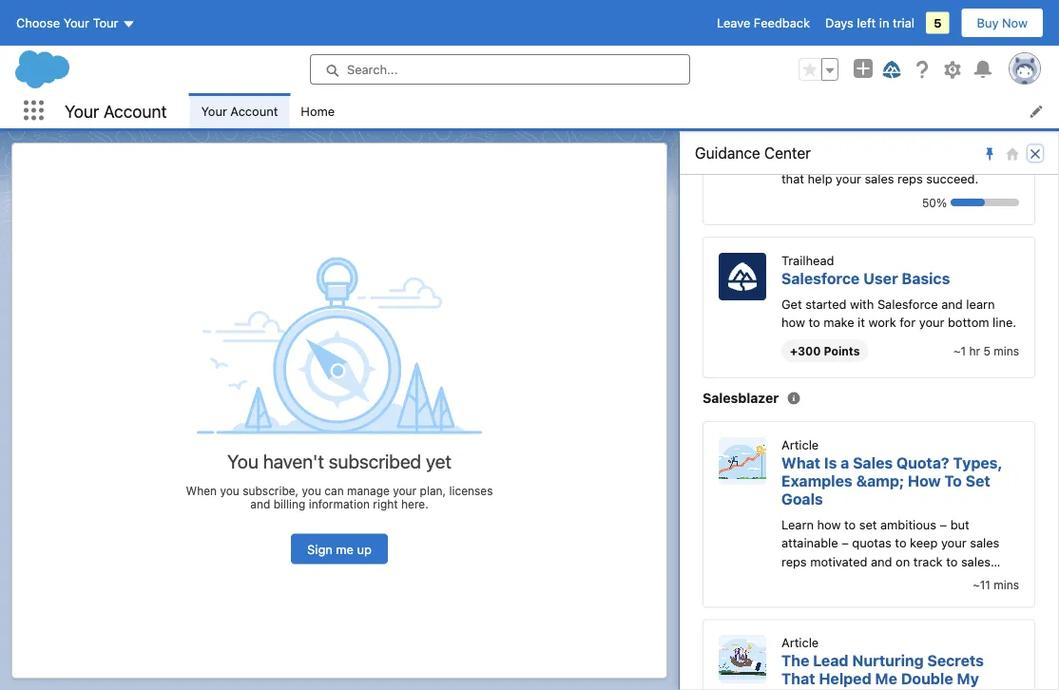 Task type: vqa. For each thing, say whether or not it's contained in the screenshot.
Accounts list item
no



Task type: locate. For each thing, give the bounding box(es) containing it.
how inside trailhead salesforce user basics get started with salesforce and learn how to make it work for your bottom line.
[[782, 315, 806, 330]]

0 vertical spatial mins
[[994, 344, 1020, 358]]

reps down reports in the right of the page
[[898, 172, 923, 186]]

keep
[[910, 536, 938, 551]]

your account left home at the top left of page
[[201, 104, 278, 118]]

sign me up
[[307, 542, 372, 556]]

0 horizontal spatial sales
[[782, 688, 822, 691]]

how inside article what is a sales quota? types, examples &amp; how to set goals learn how to set ambitious – but attainable – quotas to keep your sales reps motivated and on track to sales targets. ~11 mins
[[818, 518, 841, 532]]

account left home at the top left of page
[[231, 104, 278, 118]]

– left "but"
[[940, 518, 948, 532]]

line.
[[993, 315, 1017, 330]]

~1
[[954, 344, 967, 358]]

+300
[[790, 344, 821, 358]]

0 vertical spatial 5
[[934, 16, 942, 30]]

article for the
[[782, 636, 819, 650]]

0 horizontal spatial account
[[104, 101, 167, 121]]

sign
[[307, 542, 333, 556]]

reps up targets.
[[782, 555, 807, 569]]

0 vertical spatial sales
[[865, 172, 895, 186]]

your right "for"
[[920, 315, 945, 330]]

track
[[914, 555, 943, 569]]

1 vertical spatial mins
[[994, 579, 1020, 592]]

leave
[[717, 16, 751, 30]]

choose your tour button
[[15, 8, 136, 38]]

creating
[[813, 153, 861, 167]]

sales down the
[[782, 688, 822, 691]]

progress bar image
[[951, 199, 985, 206]]

how
[[782, 315, 806, 330], [818, 518, 841, 532]]

bottom
[[948, 315, 990, 330]]

1 vertical spatial article
[[782, 636, 819, 650]]

progress bar progress bar
[[951, 199, 1020, 206]]

1 vertical spatial salesforce
[[878, 297, 939, 311]]

1 horizontal spatial 5
[[984, 344, 991, 358]]

and up the bottom at the top
[[942, 297, 963, 311]]

your
[[63, 16, 89, 30], [65, 101, 99, 121], [201, 104, 227, 118]]

it
[[858, 315, 866, 330]]

0 horizontal spatial reps
[[782, 555, 807, 569]]

5
[[934, 16, 942, 30], [984, 344, 991, 358]]

account
[[104, 101, 167, 121], [231, 104, 278, 118]]

subscribed
[[329, 450, 422, 472]]

information
[[309, 498, 370, 511]]

your down creating
[[836, 172, 862, 186]]

buy now button
[[961, 8, 1044, 38]]

1 horizontal spatial account
[[231, 104, 278, 118]]

and right reports in the right of the page
[[909, 153, 930, 167]]

helped
[[819, 670, 872, 688]]

0 horizontal spatial how
[[782, 315, 806, 330]]

1 horizontal spatial you
[[302, 484, 321, 498]]

guidance center
[[695, 144, 811, 162]]

how down get
[[782, 315, 806, 330]]

0 vertical spatial salesforce
[[782, 269, 860, 287]]

article inside article what is a sales quota? types, examples &amp; how to set goals learn how to set ambitious – but attainable – quotas to keep your sales reps motivated and on track to sales targets. ~11 mins
[[782, 438, 819, 452]]

choose
[[16, 16, 60, 30]]

and
[[909, 153, 930, 167], [942, 297, 963, 311], [250, 498, 270, 511], [871, 555, 893, 569]]

succeed.
[[927, 172, 979, 186]]

0 vertical spatial article
[[782, 438, 819, 452]]

your account down tour
[[65, 101, 167, 121]]

you right when on the left bottom of page
[[220, 484, 240, 498]]

days
[[826, 16, 854, 30]]

for
[[900, 315, 916, 330]]

5 right trial
[[934, 16, 942, 30]]

article
[[782, 438, 819, 452], [782, 636, 819, 650]]

up
[[357, 542, 372, 556]]

article inside article the lead nurturing secrets that helped me double my sales
[[782, 636, 819, 650]]

list
[[190, 93, 1060, 128]]

5 right hr
[[984, 344, 991, 358]]

mins right ~11
[[994, 579, 1020, 592]]

is
[[825, 454, 837, 472]]

sales inside article the lead nurturing secrets that helped me double my sales
[[782, 688, 822, 691]]

secrets
[[928, 652, 985, 670]]

0 horizontal spatial –
[[842, 536, 849, 551]]

your left plan,
[[393, 484, 417, 498]]

1 horizontal spatial how
[[818, 518, 841, 532]]

and down quotas
[[871, 555, 893, 569]]

your inside trailhead salesforce user basics get started with salesforce and learn how to make it work for your bottom line.
[[920, 315, 945, 330]]

1 horizontal spatial sales
[[853, 454, 893, 472]]

group
[[799, 58, 839, 81]]

1 vertical spatial –
[[842, 536, 849, 551]]

0 vertical spatial sales
[[853, 454, 893, 472]]

0 vertical spatial –
[[940, 518, 948, 532]]

work
[[869, 315, 897, 330]]

you left can
[[302, 484, 321, 498]]

0 horizontal spatial salesforce
[[782, 269, 860, 287]]

search...
[[347, 62, 398, 77]]

your account link
[[190, 93, 290, 128]]

sales right a
[[853, 454, 893, 472]]

account down tour
[[104, 101, 167, 121]]

center
[[765, 144, 811, 162]]

to
[[809, 315, 821, 330], [845, 518, 856, 532], [895, 536, 907, 551], [947, 555, 958, 569]]

left
[[857, 16, 876, 30]]

– up motivated
[[842, 536, 849, 551]]

article for what
[[782, 438, 819, 452]]

learn
[[782, 518, 814, 532]]

nurturing
[[853, 652, 924, 670]]

start creating reports and dashboards that help your sales reps succeed.
[[782, 153, 1002, 186]]

help
[[808, 172, 833, 186]]

make
[[824, 315, 855, 330]]

1 horizontal spatial –
[[940, 518, 948, 532]]

the lead nurturing secrets that helped me double my sales link
[[782, 652, 985, 691]]

that
[[782, 172, 805, 186]]

salesforce
[[782, 269, 860, 287], [878, 297, 939, 311]]

your account
[[65, 101, 167, 121], [201, 104, 278, 118]]

goals
[[782, 490, 824, 508]]

quotas
[[853, 536, 892, 551]]

how up 'attainable'
[[818, 518, 841, 532]]

user
[[864, 269, 899, 287]]

+300 points
[[790, 344, 860, 358]]

my
[[957, 670, 980, 688]]

1 vertical spatial sales
[[970, 536, 1000, 551]]

1 you from the left
[[220, 484, 240, 498]]

leave feedback link
[[717, 16, 811, 30]]

double
[[902, 670, 954, 688]]

to left set
[[845, 518, 856, 532]]

on
[[896, 555, 911, 569]]

sales inside start creating reports and dashboards that help your sales reps succeed.
[[865, 172, 895, 186]]

salesforce down trailhead
[[782, 269, 860, 287]]

1 vertical spatial 5
[[984, 344, 991, 358]]

your inside choose your tour popup button
[[63, 16, 89, 30]]

1 vertical spatial how
[[818, 518, 841, 532]]

2 article from the top
[[782, 636, 819, 650]]

1 article from the top
[[782, 438, 819, 452]]

a
[[841, 454, 850, 472]]

0 horizontal spatial you
[[220, 484, 240, 498]]

0 vertical spatial reps
[[898, 172, 923, 186]]

motivated
[[811, 555, 868, 569]]

article up the
[[782, 636, 819, 650]]

lead
[[813, 652, 849, 670]]

sales
[[853, 454, 893, 472], [782, 688, 822, 691]]

article what is a sales quota? types, examples &amp; how to set goals learn how to set ambitious – but attainable – quotas to keep your sales reps motivated and on track to sales targets. ~11 mins
[[782, 438, 1020, 592]]

billing
[[274, 498, 306, 511]]

hr
[[970, 344, 981, 358]]

2 mins from the top
[[994, 579, 1020, 592]]

to down started
[[809, 315, 821, 330]]

days left in trial
[[826, 16, 915, 30]]

and left "billing"
[[250, 498, 270, 511]]

subscribe,
[[243, 484, 299, 498]]

1 horizontal spatial your account
[[201, 104, 278, 118]]

salesforce up "for"
[[878, 297, 939, 311]]

in
[[880, 16, 890, 30]]

article up what
[[782, 438, 819, 452]]

attainable
[[782, 536, 839, 551]]

1 horizontal spatial reps
[[898, 172, 923, 186]]

your down "but"
[[942, 536, 967, 551]]

0 vertical spatial how
[[782, 315, 806, 330]]

1 vertical spatial reps
[[782, 555, 807, 569]]

and inside when you subscribe, you can manage your plan, licenses and billing information right here.
[[250, 498, 270, 511]]

me
[[336, 542, 354, 556]]

mins down line. in the right top of the page
[[994, 344, 1020, 358]]

1 vertical spatial sales
[[782, 688, 822, 691]]

reps
[[898, 172, 923, 186], [782, 555, 807, 569]]



Task type: describe. For each thing, give the bounding box(es) containing it.
buy
[[977, 16, 999, 30]]

basics
[[902, 269, 951, 287]]

points
[[824, 344, 860, 358]]

can
[[325, 484, 344, 498]]

article the lead nurturing secrets that helped me double my sales
[[782, 636, 985, 691]]

and inside article what is a sales quota? types, examples &amp; how to set goals learn how to set ambitious – but attainable – quotas to keep your sales reps motivated and on track to sales targets. ~11 mins
[[871, 555, 893, 569]]

set
[[860, 518, 878, 532]]

to inside trailhead salesforce user basics get started with salesforce and learn how to make it work for your bottom line.
[[809, 315, 821, 330]]

you
[[227, 450, 259, 472]]

leave feedback
[[717, 16, 811, 30]]

home link
[[290, 93, 346, 128]]

when
[[186, 484, 217, 498]]

haven't
[[263, 450, 324, 472]]

you haven't subscribed yet
[[227, 450, 452, 472]]

but
[[951, 518, 970, 532]]

50%
[[923, 196, 947, 209]]

manage
[[347, 484, 390, 498]]

set
[[966, 472, 991, 490]]

examples
[[782, 472, 853, 490]]

your inside start creating reports and dashboards that help your sales reps succeed.
[[836, 172, 862, 186]]

licenses
[[449, 484, 493, 498]]

the
[[782, 652, 810, 670]]

buy now
[[977, 16, 1028, 30]]

your inside when you subscribe, you can manage your plan, licenses and billing information right here.
[[393, 484, 417, 498]]

started
[[806, 297, 847, 311]]

when you subscribe, you can manage your plan, licenses and billing information right here.
[[186, 484, 493, 511]]

here.
[[401, 498, 429, 511]]

right
[[373, 498, 398, 511]]

salesforce user basics link
[[782, 269, 951, 287]]

what
[[782, 454, 821, 472]]

trailhead salesforce user basics get started with salesforce and learn how to make it work for your bottom line.
[[782, 253, 1017, 330]]

plan,
[[420, 484, 446, 498]]

home
[[301, 104, 335, 118]]

account inside your account link
[[231, 104, 278, 118]]

2 vertical spatial sales
[[962, 555, 991, 569]]

to
[[945, 472, 963, 490]]

your inside your account link
[[201, 104, 227, 118]]

now
[[1003, 16, 1028, 30]]

to right track
[[947, 555, 958, 569]]

sales inside article what is a sales quota? types, examples &amp; how to set goals learn how to set ambitious – but attainable – quotas to keep your sales reps motivated and on track to sales targets. ~11 mins
[[853, 454, 893, 472]]

reps inside start creating reports and dashboards that help your sales reps succeed.
[[898, 172, 923, 186]]

choose your tour
[[16, 16, 118, 30]]

1 horizontal spatial salesforce
[[878, 297, 939, 311]]

&amp;
[[857, 472, 905, 490]]

guidance
[[695, 144, 761, 162]]

ambitious
[[881, 518, 937, 532]]

2 you from the left
[[302, 484, 321, 498]]

feedback
[[754, 16, 811, 30]]

0 horizontal spatial your account
[[65, 101, 167, 121]]

~1 hr 5 mins
[[954, 344, 1020, 358]]

how
[[908, 472, 941, 490]]

list containing your account
[[190, 93, 1060, 128]]

your inside article what is a sales quota? types, examples &amp; how to set goals learn how to set ambitious – but attainable – quotas to keep your sales reps motivated and on track to sales targets. ~11 mins
[[942, 536, 967, 551]]

reports
[[864, 153, 906, 167]]

salesblazer
[[703, 390, 779, 406]]

trailhead
[[782, 253, 835, 267]]

and inside start creating reports and dashboards that help your sales reps succeed.
[[909, 153, 930, 167]]

tour
[[93, 16, 118, 30]]

1 mins from the top
[[994, 344, 1020, 358]]

targets.
[[782, 573, 826, 588]]

search... button
[[310, 54, 691, 85]]

start
[[782, 153, 810, 167]]

that
[[782, 670, 816, 688]]

to up on
[[895, 536, 907, 551]]

0 horizontal spatial 5
[[934, 16, 942, 30]]

sign me up button
[[291, 534, 388, 564]]

dashboards
[[934, 153, 1002, 167]]

mins inside article what is a sales quota? types, examples &amp; how to set goals learn how to set ambitious – but attainable – quotas to keep your sales reps motivated and on track to sales targets. ~11 mins
[[994, 579, 1020, 592]]

and inside trailhead salesforce user basics get started with salesforce and learn how to make it work for your bottom line.
[[942, 297, 963, 311]]

yet
[[426, 450, 452, 472]]

reps inside article what is a sales quota? types, examples &amp; how to set goals learn how to set ambitious – but attainable – quotas to keep your sales reps motivated and on track to sales targets. ~11 mins
[[782, 555, 807, 569]]

what is a sales quota? types, examples &amp; how to set goals link
[[782, 454, 1003, 508]]

~11
[[973, 579, 991, 592]]

types,
[[953, 454, 1003, 472]]

with
[[850, 297, 875, 311]]

trial
[[893, 16, 915, 30]]



